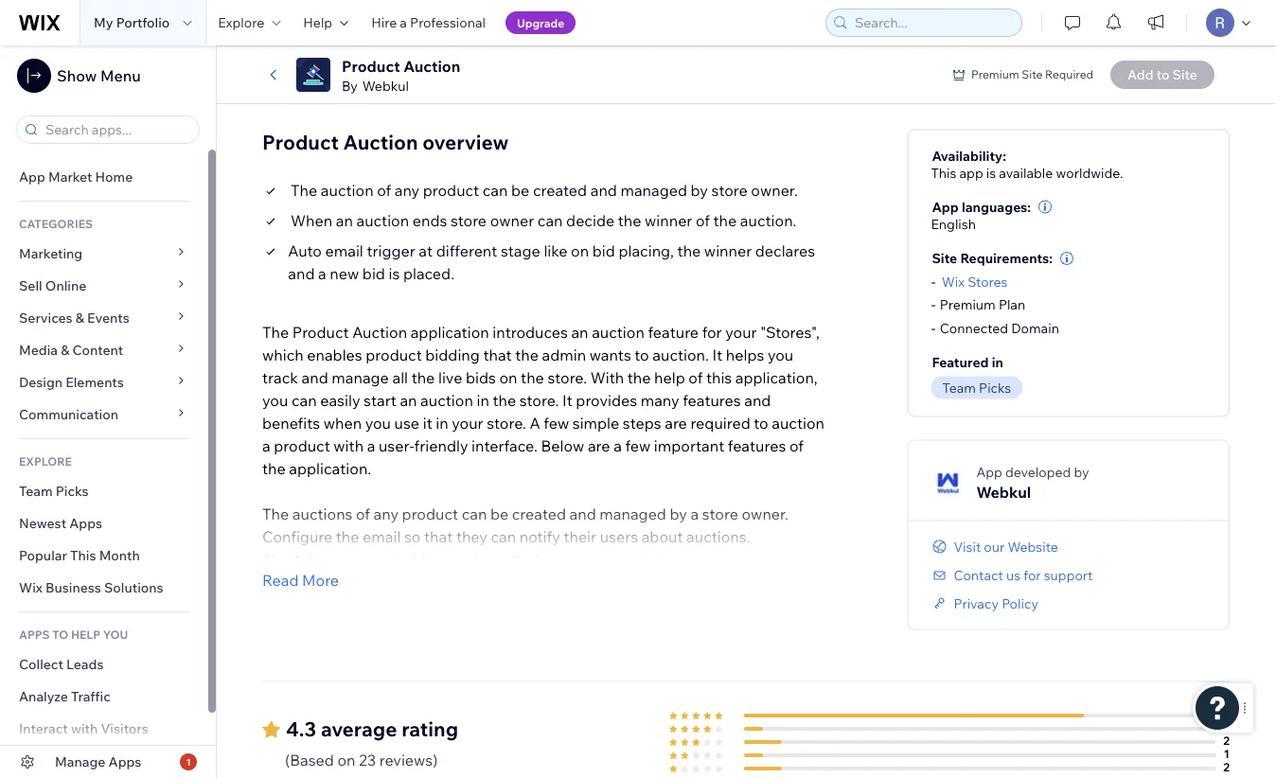 Task type: describe. For each thing, give the bounding box(es) containing it.
auction inside the product auction application introduces an auction feature for your "stores", which enables product bidding that the admin wants to auction. it helps you track and manage all the live bids on the store. with the help of this application, you can easily start an auction in the store. it provides many features and benefits when you use it in your store. a few simple steps are required to auction a product with a user-friendly interface. below are a few important features of the application. the auctions of any product can be created and managed by a store owner. configure the email so that they can notify their users about auctions. the admin can restart the auctions that are unsuccessful. admin can also create an auction of different products at once using the batch option. manually start and end the auction. the time will be displayed on the product for the auction when the admin gets it started. only registered users can bid on the auction. when an auction ends admin will decide the winner of the product auction.
[[352, 323, 407, 342]]

languages:
[[962, 199, 1032, 215]]

the up which
[[262, 323, 289, 342]]

1 horizontal spatial start
[[364, 391, 397, 410]]

and left end
[[366, 618, 392, 637]]

with inside the product auction application introduces an auction feature for your "stores", which enables product bidding that the admin wants to auction. it helps you track and manage all the live bids on the store. with the help of this application, you can easily start an auction in the store. it provides many features and benefits when you use it in your store. a few simple steps are required to auction a product with a user-friendly interface. below are a few important features of the application. the auctions of any product can be created and managed by a store owner. configure the email so that they can notify their users about auctions. the admin can restart the auctions that are unsuccessful. admin can also create an auction of different products at once using the batch option. manually start and end the auction. the time will be displayed on the product for the auction when the admin gets it started. only registered users can bid on the auction. when an auction ends admin will decide the winner of the product auction.
[[334, 436, 364, 455]]

an up new
[[336, 211, 353, 230]]

2 vertical spatial 2
[[1224, 761, 1230, 775]]

the up configure
[[262, 505, 289, 523]]

0 horizontal spatial bid
[[363, 264, 385, 283]]

create
[[373, 573, 417, 592]]

use
[[395, 414, 420, 433]]

home
[[95, 169, 133, 185]]

1 vertical spatial store
[[451, 211, 487, 230]]

1 horizontal spatial will
[[470, 709, 493, 728]]

with
[[591, 368, 624, 387]]

introduces
[[493, 323, 568, 342]]

restart
[[371, 550, 418, 569]]

interact
[[19, 721, 68, 737]]

you
[[103, 628, 128, 642]]

the product auction application introduces an auction feature for your "stores", which enables product bidding that the admin wants to auction. it helps you track and manage all the live bids on the store. with the help of this application, you can easily start an auction in the store. it provides many features and benefits when you use it in your store. a few simple steps are required to auction a product with a user-friendly interface. below are a few important features of the application. the auctions of any product can be created and managed by a store owner. configure the email so that they can notify their users about auctions. the admin can restart the auctions that are unsuccessful. admin can also create an auction of different products at once using the batch option. manually start and end the auction. the time will be displayed on the product for the auction when the admin gets it started. only registered users can bid on the auction. when an auction ends admin will decide the winner of the product auction.
[[262, 323, 825, 728]]

auction down "registered"
[[328, 709, 381, 728]]

can up like
[[538, 211, 563, 230]]

app developed by webkul
[[977, 464, 1090, 502]]

email inside auto email trigger at different stage like on bid placing, the winner declares and a new bid is placed.
[[325, 241, 364, 260]]

0 horizontal spatial to
[[635, 345, 650, 364]]

0 vertical spatial that
[[484, 345, 512, 364]]

this for availability:
[[931, 164, 957, 181]]

configure
[[262, 527, 333, 546]]

0 vertical spatial team picks link
[[931, 377, 1029, 399]]

1 vertical spatial when
[[661, 641, 700, 660]]

read more button
[[262, 569, 339, 592]]

an up use
[[400, 391, 417, 410]]

required
[[1046, 67, 1094, 81]]

2 horizontal spatial you
[[768, 345, 794, 364]]

1 vertical spatial start
[[329, 618, 362, 637]]

team picks
[[19, 483, 89, 500]]

0 horizontal spatial you
[[262, 391, 288, 410]]

any inside the product auction application introduces an auction feature for your "stores", which enables product bidding that the admin wants to auction. it helps you track and manage all the live bids on the store. with the help of this application, you can easily start an auction in the store. it provides many features and benefits when you use it in your store. a few simple steps are required to auction a product with a user-friendly interface. below are a few important features of the application. the auctions of any product can be created and managed by a store owner. configure the email so that they can notify their users about auctions. the admin can restart the auctions that are unsuccessful. admin can also create an auction of different products at once using the batch option. manually start and end the auction. the time will be displayed on the product for the auction when the admin gets it started. only registered users can bid on the auction. when an auction ends admin will decide the winner of the product auction.
[[374, 505, 399, 523]]

0 horizontal spatial are
[[544, 550, 566, 569]]

is inside auto email trigger at different stage like on bid placing, the winner declares and a new bid is placed.
[[389, 264, 400, 283]]

help
[[71, 628, 100, 642]]

and down enables
[[302, 368, 328, 387]]

2 vertical spatial you
[[365, 414, 391, 433]]

at inside auto email trigger at different stage like on bid placing, the winner declares and a new bid is placed.
[[419, 241, 433, 260]]

4.3
[[286, 717, 317, 742]]

placing,
[[619, 241, 674, 260]]

auto email trigger at different stage like on bid placing, the winner declares and a new bid is placed.
[[288, 241, 816, 283]]

0 vertical spatial managed
[[621, 181, 688, 200]]

1 horizontal spatial winner
[[645, 211, 693, 230]]

the up started.
[[262, 641, 289, 660]]

winner inside the product auction application introduces an auction feature for your "stores", which enables product bidding that the admin wants to auction. it helps you track and manage all the live bids on the store. with the help of this application, you can easily start an auction in the store. it provides many features and benefits when you use it in your store. a few simple steps are required to auction a product with a user-friendly interface. below are a few important features of the application. the auctions of any product can be created and managed by a store owner. configure the email so that they can notify their users about auctions. the admin can restart the auctions that are unsuccessful. admin can also create an auction of different products at once using the batch option. manually start and end the auction. the time will be displayed on the product for the auction when the admin gets it started. only registered users can bid on the auction. when an auction ends admin will decide the winner of the product auction.
[[575, 709, 622, 728]]

0 horizontal spatial it
[[423, 414, 433, 433]]

live
[[439, 368, 463, 387]]

bid inside the product auction application introduces an auction feature for your "stores", which enables product bidding that the admin wants to auction. it helps you track and manage all the live bids on the store. with the help of this application, you can easily start an auction in the store. it provides many features and benefits when you use it in your store. a few simple steps are required to auction a product with a user-friendly interface. below are a few important features of the application. the auctions of any product can be created and managed by a store owner. configure the email so that they can notify their users about auctions. the admin can restart the auctions that are unsuccessful. admin can also create an auction of different products at once using the batch option. manually start and end the auction. the time will be displayed on the product for the auction when the admin gets it started. only registered users can bid on the auction. when an auction ends admin will decide the winner of the product auction.
[[446, 686, 468, 705]]

0 horizontal spatial your
[[452, 414, 484, 433]]

1 - from the top
[[931, 273, 937, 290]]

0 vertical spatial auctions
[[293, 505, 353, 523]]

0 vertical spatial premium
[[972, 67, 1020, 81]]

newest
[[19, 515, 66, 532]]

can right they
[[491, 527, 516, 546]]

app
[[960, 164, 984, 181]]

team inside "sidebar" "element"
[[19, 483, 53, 500]]

store inside the product auction application introduces an auction feature for your "stores", which enables product bidding that the admin wants to auction. it helps you track and manage all the live bids on the store. with the help of this application, you can easily start an auction in the store. it provides many features and benefits when you use it in your store. a few simple steps are required to auction a product with a user-friendly interface. below are a few important features of the application. the auctions of any product can be created and managed by a store owner. configure the email so that they can notify their users about auctions. the admin can restart the auctions that are unsuccessful. admin can also create an auction of different products at once using the batch option. manually start and end the auction. the time will be displayed on the product for the auction when the admin gets it started. only registered users can bid on the auction. when an auction ends admin will decide the winner of the product auction.
[[703, 505, 739, 523]]

at inside the product auction application introduces an auction feature for your "stores", which enables product bidding that the admin wants to auction. it helps you track and manage all the live bids on the store. with the help of this application, you can easily start an auction in the store. it provides many features and benefits when you use it in your store. a few simple steps are required to auction a product with a user-friendly interface. below are a few important features of the application. the auctions of any product can be created and managed by a store owner. configure the email so that they can notify their users about auctions. the admin can restart the auctions that are unsuccessful. admin can also create an auction of different products at once using the batch option. manually start and end the auction. the time will be displayed on the product for the auction when the admin gets it started. only registered users can bid on the auction. when an auction ends admin will decide the winner of the product auction.
[[647, 573, 661, 592]]

auctions.
[[687, 527, 751, 546]]

0 vertical spatial users
[[600, 527, 638, 546]]

a down simple
[[614, 436, 622, 455]]

a up auctions.
[[691, 505, 699, 523]]

apps for manage apps
[[109, 754, 141, 771]]

contact us for support link
[[931, 567, 1094, 584]]

1 vertical spatial it
[[812, 641, 821, 660]]

when inside the product auction application introduces an auction feature for your "stores", which enables product bidding that the admin wants to auction. it helps you track and manage all the live bids on the store. with the help of this application, you can easily start an auction in the store. it provides many features and benefits when you use it in your store. a few simple steps are required to auction a product with a user-friendly interface. below are a few important features of the application. the auctions of any product can be created and managed by a store owner. configure the email so that they can notify their users about auctions. the admin can restart the auctions that are unsuccessful. admin can also create an auction of different products at once using the batch option. manually start and end the auction. the time will be displayed on the product for the auction when the admin gets it started. only registered users can bid on the auction. when an auction ends admin will decide the winner of the product auction.
[[262, 709, 304, 728]]

0 vertical spatial when
[[291, 211, 333, 230]]

1 inside "sidebar" "element"
[[186, 756, 191, 768]]

0 horizontal spatial it
[[563, 391, 573, 410]]

contact
[[954, 567, 1004, 584]]

1 horizontal spatial admin
[[542, 345, 586, 364]]

1 vertical spatial 2
[[1224, 734, 1230, 748]]

auction down live
[[421, 391, 473, 410]]

an down "registered"
[[308, 709, 325, 728]]

can left the also
[[312, 573, 337, 592]]

portfolio
[[116, 14, 170, 31]]

application
[[411, 323, 489, 342]]

can up benefits at the bottom left
[[292, 391, 317, 410]]

email inside the product auction application introduces an auction feature for your "stores", which enables product bidding that the admin wants to auction. it helps you track and manage all the live bids on the store. with the help of this application, you can easily start an auction in the store. it provides many features and benefits when you use it in your store. a few simple steps are required to auction a product with a user-friendly interface. below are a few important features of the application. the auctions of any product can be created and managed by a store owner. configure the email so that they can notify their users about auctions. the admin can restart the auctions that are unsuccessful. admin can also create an auction of different products at once using the batch option. manually start and end the auction. the time will be displayed on the product for the auction when the admin gets it started. only registered users can bid on the auction. when an auction ends admin will decide the winner of the product auction.
[[363, 527, 401, 546]]

wix inside - wix stores - premium plan - connected domain
[[942, 273, 965, 290]]

time
[[293, 641, 324, 660]]

auction down product auction overview
[[321, 181, 374, 200]]

upgrade
[[517, 16, 565, 30]]

0 vertical spatial by
[[691, 181, 709, 200]]

below
[[541, 436, 585, 455]]

media
[[19, 342, 58, 359]]

wix inside "sidebar" "element"
[[19, 580, 42, 596]]

hire a professional link
[[360, 0, 497, 45]]

1 horizontal spatial auctions
[[448, 550, 508, 569]]

webkul for app
[[977, 483, 1032, 502]]

us
[[1007, 567, 1021, 584]]

market
[[48, 169, 92, 185]]

provides
[[576, 391, 638, 410]]

2 vertical spatial admin
[[422, 709, 466, 728]]

like
[[544, 241, 568, 260]]

Search apps... field
[[40, 117, 193, 143]]

collect
[[19, 656, 63, 673]]

product auction by webkul
[[342, 57, 461, 94]]

steps
[[623, 414, 662, 433]]

auction down they
[[441, 573, 494, 592]]

1 vertical spatial for
[[1024, 567, 1042, 584]]

a left user-
[[367, 436, 375, 455]]

auction up trigger
[[357, 211, 409, 230]]

1 horizontal spatial your
[[726, 323, 757, 342]]

Search... field
[[850, 9, 1016, 36]]

english
[[931, 216, 977, 233]]

auction down application,
[[772, 414, 825, 433]]

friendly
[[415, 436, 468, 455]]

1 vertical spatial to
[[754, 414, 769, 433]]

0 horizontal spatial site
[[932, 250, 958, 267]]

new
[[330, 264, 359, 283]]

featured in team picks
[[932, 354, 1012, 396]]

requirements:
[[961, 250, 1053, 267]]

picks inside "link"
[[56, 483, 89, 500]]

and up when an auction ends store owner can decide the winner of the auction. on the top
[[591, 181, 617, 200]]

a inside auto email trigger at different stage like on bid placing, the winner declares and a new bid is placed.
[[318, 264, 327, 283]]

auction down products
[[605, 641, 658, 660]]

managed inside the product auction application introduces an auction feature for your "stores", which enables product bidding that the admin wants to auction. it helps you track and manage all the live bids on the store. with the help of this application, you can easily start an auction in the store. it provides many features and benefits when you use it in your store. a few simple steps are required to auction a product with a user-friendly interface. below are a few important features of the application. the auctions of any product can be created and managed by a store owner. configure the email so that they can notify their users about auctions. the admin can restart the auctions that are unsuccessful. admin can also create an auction of different products at once using the batch option. manually start and end the auction. the time will be displayed on the product for the auction when the admin gets it started. only registered users can bid on the auction. when an auction ends admin will decide the winner of the product auction.
[[600, 505, 667, 523]]

sell
[[19, 278, 42, 294]]

1 vertical spatial few
[[626, 436, 651, 455]]

popular this month link
[[0, 540, 208, 572]]

unsuccessful.
[[570, 550, 665, 569]]

0 vertical spatial any
[[395, 181, 420, 200]]

batch
[[771, 573, 811, 592]]

analyze traffic
[[19, 689, 111, 705]]

services & events link
[[0, 302, 208, 334]]

stage
[[501, 241, 541, 260]]

1 vertical spatial admin
[[262, 573, 309, 592]]

privacy policy link
[[931, 595, 1039, 613]]

(based
[[285, 751, 334, 770]]

featured
[[932, 354, 989, 370]]

services & events
[[19, 310, 130, 326]]

worldwide.
[[1057, 164, 1124, 181]]

bids
[[466, 368, 496, 387]]

marketing link
[[0, 238, 208, 270]]

1 horizontal spatial site
[[1022, 67, 1043, 81]]

with inside interact with visitors 'link'
[[71, 721, 98, 737]]

app market home link
[[0, 161, 208, 193]]

1 horizontal spatial it
[[713, 345, 723, 364]]

and down application,
[[745, 391, 771, 410]]

0 vertical spatial be
[[512, 181, 530, 200]]

0 vertical spatial created
[[533, 181, 587, 200]]

0 vertical spatial store.
[[548, 368, 587, 387]]

leads
[[66, 656, 104, 673]]

design elements
[[19, 374, 124, 391]]

the inside auto email trigger at different stage like on bid placing, the winner declares and a new bid is placed.
[[678, 241, 701, 260]]

0 vertical spatial owner.
[[751, 181, 798, 200]]

can up rating
[[417, 686, 442, 705]]

2 - from the top
[[931, 296, 937, 314]]

elements
[[66, 374, 124, 391]]

my portfolio
[[94, 14, 170, 31]]

1 vertical spatial store.
[[520, 391, 559, 410]]

our
[[985, 539, 1005, 555]]

0 horizontal spatial be
[[354, 641, 372, 660]]

can up owner on the left of page
[[483, 181, 508, 200]]

can up they
[[462, 505, 487, 523]]

privacy policy
[[954, 595, 1039, 612]]

product auction overview
[[262, 130, 509, 155]]

1 horizontal spatial in
[[477, 391, 490, 410]]

17
[[1218, 707, 1230, 722]]

by inside the product auction application introduces an auction feature for your "stores", which enables product bidding that the admin wants to auction. it helps you track and manage all the live bids on the store. with the help of this application, you can easily start an auction in the store. it provides many features and benefits when you use it in your store. a few simple steps are required to auction a product with a user-friendly interface. below are a few important features of the application. the auctions of any product can be created and managed by a store owner. configure the email so that they can notify their users about auctions. the admin can restart the auctions that are unsuccessful. admin can also create an auction of different products at once using the batch option. manually start and end the auction. the time will be displayed on the product for the auction when the admin gets it started. only registered users can bid on the auction. when an auction ends admin will decide the winner of the product auction.
[[670, 505, 688, 523]]

0 horizontal spatial users
[[375, 686, 414, 705]]

and up their
[[570, 505, 597, 523]]

a inside 'hire a professional' link
[[400, 14, 407, 31]]

developed by webkul image
[[931, 467, 966, 501]]

0 vertical spatial bid
[[593, 241, 616, 260]]

1 vertical spatial that
[[424, 527, 453, 546]]

upgrade button
[[506, 11, 576, 34]]

explore
[[218, 14, 265, 31]]

0 horizontal spatial will
[[328, 641, 351, 660]]

services
[[19, 310, 73, 326]]

stores
[[968, 273, 1008, 290]]

0 vertical spatial for
[[703, 323, 722, 342]]

displayed
[[376, 641, 444, 660]]

0 vertical spatial when
[[324, 414, 362, 433]]

visit our website link
[[931, 539, 1059, 556]]

the auction of any product can be created and managed by store owner.
[[291, 181, 798, 200]]

a
[[530, 414, 541, 433]]

show
[[57, 66, 97, 85]]

1 vertical spatial features
[[728, 436, 786, 455]]

hire a professional
[[371, 14, 486, 31]]

application.
[[289, 459, 371, 478]]

interact with visitors
[[19, 721, 149, 737]]

2 horizontal spatial admin
[[730, 641, 774, 660]]

registered
[[299, 686, 372, 705]]

owner. inside the product auction application introduces an auction feature for your "stores", which enables product bidding that the admin wants to auction. it helps you track and manage all the live bids on the store. with the help of this application, you can easily start an auction in the store. it provides many features and benefits when you use it in your store. a few simple steps are required to auction a product with a user-friendly interface. below are a few important features of the application. the auctions of any product can be created and managed by a store owner. configure the email so that they can notify their users about auctions. the admin can restart the auctions that are unsuccessful. admin can also create an auction of different products at once using the batch option. manually start and end the auction. the time will be displayed on the product for the auction when the admin gets it started. only registered users can bid on the auction. when an auction ends admin will decide the winner of the product auction.
[[742, 505, 789, 523]]



Task type: locate. For each thing, give the bounding box(es) containing it.
0 vertical spatial decide
[[567, 211, 615, 230]]

1 horizontal spatial bid
[[446, 686, 468, 705]]

0 horizontal spatial this
[[70, 548, 96, 564]]

picks up the newest apps
[[56, 483, 89, 500]]

0 vertical spatial site
[[1022, 67, 1043, 81]]

read
[[262, 571, 299, 590]]

analyze traffic link
[[0, 681, 208, 713]]

which
[[262, 345, 304, 364]]

1 vertical spatial team
[[19, 483, 53, 500]]

contact us for support
[[954, 567, 1094, 584]]

2 vertical spatial -
[[931, 319, 937, 337]]

are down simple
[[588, 436, 611, 455]]

auction
[[404, 57, 461, 76], [343, 130, 418, 155], [352, 323, 407, 342]]

- up featured
[[931, 296, 937, 314]]

apps for newest apps
[[69, 515, 102, 532]]

& left events
[[75, 310, 84, 326]]

admin left gets
[[730, 641, 774, 660]]

an right "create" in the left of the page
[[421, 573, 438, 592]]

0 vertical spatial apps
[[69, 515, 102, 532]]

any down product auction overview
[[395, 181, 420, 200]]

benefits
[[262, 414, 320, 433]]

a
[[400, 14, 407, 31], [318, 264, 327, 283], [262, 436, 271, 455], [367, 436, 375, 455], [614, 436, 622, 455], [691, 505, 699, 523]]

created inside the product auction application introduces an auction feature for your "stores", which enables product bidding that the admin wants to auction. it helps you track and manage all the live bids on the store. with the help of this application, you can easily start an auction in the store. it provides many features and benefits when you use it in your store. a few simple steps are required to auction a product with a user-friendly interface. below are a few important features of the application. the auctions of any product can be created and managed by a store owner. configure the email so that they can notify their users about auctions. the admin can restart the auctions that are unsuccessful. admin can also create an auction of different products at once using the batch option. manually start and end the auction. the time will be displayed on the product for the auction when the admin gets it started. only registered users can bid on the auction. when an auction ends admin will decide the winner of the product auction.
[[512, 505, 566, 523]]

auto
[[288, 241, 322, 260]]

1 horizontal spatial few
[[626, 436, 651, 455]]

0 vertical spatial email
[[325, 241, 364, 260]]

a down benefits at the bottom left
[[262, 436, 271, 455]]

hire
[[371, 14, 397, 31]]

0 vertical spatial are
[[665, 414, 688, 433]]

can up the also
[[342, 550, 367, 569]]

site
[[1022, 67, 1043, 81], [932, 250, 958, 267]]

owner. up declares
[[751, 181, 798, 200]]

the up auto
[[291, 181, 318, 200]]

business
[[45, 580, 101, 596]]

0 vertical spatial admin
[[293, 550, 339, 569]]

any up restart
[[374, 505, 399, 523]]

team picks link inside "sidebar" "element"
[[0, 476, 208, 508]]

1 vertical spatial owner.
[[742, 505, 789, 523]]

1 vertical spatial team picks link
[[0, 476, 208, 508]]

on inside auto email trigger at different stage like on bid placing, the winner declares and a new bid is placed.
[[571, 241, 589, 260]]

1 horizontal spatial for
[[703, 323, 722, 342]]

1 vertical spatial in
[[477, 391, 490, 410]]

2 vertical spatial winner
[[575, 709, 622, 728]]

product down product auction logo
[[262, 130, 339, 155]]

team down the explore
[[19, 483, 53, 500]]

1 horizontal spatial with
[[334, 436, 364, 455]]

privacy
[[954, 595, 999, 612]]

this inside popular this month 'link'
[[70, 548, 96, 564]]

app for app languages:
[[932, 199, 959, 215]]

online
[[45, 278, 87, 294]]

gets
[[777, 641, 809, 660]]

premium inside - wix stores - premium plan - connected domain
[[940, 297, 996, 313]]

an right introduces
[[572, 323, 589, 342]]

and inside auto email trigger at different stage like on bid placing, the winner declares and a new bid is placed.
[[288, 264, 315, 283]]

1 horizontal spatial team picks link
[[931, 377, 1029, 399]]

read more
[[262, 571, 339, 590]]

1 vertical spatial ends
[[384, 709, 419, 728]]

0 vertical spatial ends
[[413, 211, 447, 230]]

managed
[[621, 181, 688, 200], [600, 505, 667, 523]]

with down traffic at bottom left
[[71, 721, 98, 737]]

product
[[342, 57, 400, 76], [262, 130, 339, 155], [293, 323, 349, 342]]

your up friendly in the left of the page
[[452, 414, 484, 433]]

in down bids
[[477, 391, 490, 410]]

when down easily
[[324, 414, 362, 433]]

you left use
[[365, 414, 391, 433]]

app right developed by webkul image
[[977, 464, 1003, 480]]

newest apps link
[[0, 508, 208, 540]]

0 vertical spatial app
[[19, 169, 45, 185]]

0 vertical spatial wix
[[942, 273, 965, 290]]

a left new
[[318, 264, 327, 283]]

sidebar element
[[0, 45, 217, 779]]

store. up interface.
[[487, 414, 527, 433]]

with up the application.
[[334, 436, 364, 455]]

0 vertical spatial different
[[436, 241, 498, 260]]

developed
[[1006, 464, 1072, 480]]

0 vertical spatial is
[[987, 164, 997, 181]]

the
[[618, 211, 642, 230], [714, 211, 737, 230], [678, 241, 701, 260], [516, 345, 539, 364], [412, 368, 435, 387], [521, 368, 544, 387], [628, 368, 651, 387], [493, 391, 516, 410], [262, 459, 286, 478], [336, 527, 359, 546], [421, 550, 445, 569], [744, 573, 768, 592], [426, 618, 450, 637], [469, 641, 492, 660], [578, 641, 602, 660], [703, 641, 727, 660], [493, 686, 517, 705], [548, 709, 571, 728], [643, 709, 667, 728]]

bid up rating
[[446, 686, 468, 705]]

end
[[396, 618, 423, 637]]

ends up trigger
[[413, 211, 447, 230]]

visitors
[[101, 721, 149, 737]]

premium up connected
[[940, 297, 996, 313]]

when down once
[[661, 641, 700, 660]]

0 horizontal spatial in
[[436, 414, 449, 433]]

marketing
[[19, 245, 83, 262]]

will right rating
[[470, 709, 493, 728]]

app inside "sidebar" "element"
[[19, 169, 45, 185]]

(based on 23 reviews)
[[285, 751, 438, 770]]

help
[[303, 14, 333, 31]]

app left market
[[19, 169, 45, 185]]

1 horizontal spatial this
[[931, 164, 957, 181]]

app market home
[[19, 169, 133, 185]]

1 horizontal spatial by
[[691, 181, 709, 200]]

in inside the featured in team picks
[[992, 354, 1004, 370]]

1 vertical spatial picks
[[56, 483, 89, 500]]

this left the 'app'
[[931, 164, 957, 181]]

few
[[544, 414, 569, 433], [626, 436, 651, 455]]

team
[[943, 379, 977, 396], [19, 483, 53, 500]]

webkul right by
[[363, 78, 409, 94]]

users up 4.3 average rating
[[375, 686, 414, 705]]

it right use
[[423, 414, 433, 433]]

picks inside the featured in team picks
[[980, 379, 1012, 396]]

1 vertical spatial wix
[[19, 580, 42, 596]]

& for services
[[75, 310, 84, 326]]

at up placed.
[[419, 241, 433, 260]]

different inside auto email trigger at different stage like on bid placing, the winner declares and a new bid is placed.
[[436, 241, 498, 260]]

product for product auction overview
[[262, 130, 339, 155]]

wix business solutions link
[[0, 572, 208, 604]]

0 horizontal spatial when
[[324, 414, 362, 433]]

start down manage
[[364, 391, 397, 410]]

auction up the wants
[[592, 323, 645, 342]]

connected
[[940, 320, 1009, 336]]

this up wix business solutions
[[70, 548, 96, 564]]

0 horizontal spatial app
[[19, 169, 45, 185]]

owner. up auctions.
[[742, 505, 789, 523]]

2 vertical spatial bid
[[446, 686, 468, 705]]

admin
[[293, 550, 339, 569], [262, 573, 309, 592]]

easily
[[320, 391, 360, 410]]

2 vertical spatial for
[[555, 641, 575, 660]]

0 vertical spatial webkul
[[363, 78, 409, 94]]

when
[[291, 211, 333, 230], [262, 709, 304, 728]]

team picks link up the newest apps
[[0, 476, 208, 508]]

0 vertical spatial in
[[992, 354, 1004, 370]]

3 - from the top
[[931, 319, 937, 337]]

1 vertical spatial created
[[512, 505, 566, 523]]

0 vertical spatial store
[[712, 181, 748, 200]]

0 vertical spatial picks
[[980, 379, 1012, 396]]

webkul inside product auction by webkul
[[363, 78, 409, 94]]

0 horizontal spatial different
[[436, 241, 498, 260]]

when up auto
[[291, 211, 333, 230]]

0 horizontal spatial apps
[[69, 515, 102, 532]]

2 vertical spatial store.
[[487, 414, 527, 433]]

app inside app developed by webkul
[[977, 464, 1003, 480]]

apps up popular this month at left
[[69, 515, 102, 532]]

different inside the product auction application introduces an auction feature for your "stores", which enables product bidding that the admin wants to auction. it helps you track and manage all the live bids on the store. with the help of this application, you can easily start an auction in the store. it provides many features and benefits when you use it in your store. a few simple steps are required to auction a product with a user-friendly interface. below are a few important features of the application. the auctions of any product can be created and managed by a store owner. configure the email so that they can notify their users about auctions. the admin can restart the auctions that are unsuccessful. admin can also create an auction of different products at once using the batch option. manually start and end the auction. the time will be displayed on the product for the auction when the admin gets it started. only registered users can bid on the auction. when an auction ends admin will decide the winner of the product auction.
[[515, 573, 576, 592]]

1 vertical spatial different
[[515, 573, 576, 592]]

1 horizontal spatial to
[[754, 414, 769, 433]]

is right the 'app'
[[987, 164, 997, 181]]

1 vertical spatial winner
[[705, 241, 752, 260]]

bid left placing,
[[593, 241, 616, 260]]

1 horizontal spatial is
[[987, 164, 997, 181]]

apps down visitors at left
[[109, 754, 141, 771]]

- left connected
[[931, 319, 937, 337]]

managed up placing,
[[621, 181, 688, 200]]

1 horizontal spatial it
[[812, 641, 821, 660]]

required
[[691, 414, 751, 433]]

product
[[423, 181, 479, 200], [366, 345, 422, 364], [274, 436, 330, 455], [402, 505, 459, 523], [495, 641, 552, 660], [670, 709, 727, 728]]

0 horizontal spatial at
[[419, 241, 433, 260]]

that down notify in the bottom of the page
[[512, 550, 540, 569]]

picks down featured
[[980, 379, 1012, 396]]

webkul down developed
[[977, 483, 1032, 502]]

premium
[[972, 67, 1020, 81], [940, 297, 996, 313]]

admin up option.
[[262, 573, 309, 592]]

can
[[483, 181, 508, 200], [538, 211, 563, 230], [292, 391, 317, 410], [462, 505, 487, 523], [491, 527, 516, 546], [342, 550, 367, 569], [312, 573, 337, 592], [417, 686, 442, 705]]

2 horizontal spatial are
[[665, 414, 688, 433]]

1 vertical spatial bid
[[363, 264, 385, 283]]

1 vertical spatial it
[[563, 391, 573, 410]]

2 vertical spatial in
[[436, 414, 449, 433]]

1 vertical spatial with
[[71, 721, 98, 737]]

decide up like
[[567, 211, 615, 230]]

premium site required
[[972, 67, 1094, 81]]

by inside app developed by webkul
[[1075, 464, 1090, 480]]

1 vertical spatial admin
[[730, 641, 774, 660]]

more
[[302, 571, 339, 590]]

when an auction ends store owner can decide the winner of the auction.
[[291, 211, 797, 230]]

auctions down they
[[448, 550, 508, 569]]

that right so
[[424, 527, 453, 546]]

auctions up configure
[[293, 505, 353, 523]]

team picks link
[[931, 377, 1029, 399], [0, 476, 208, 508]]

2 vertical spatial that
[[512, 550, 540, 569]]

1 horizontal spatial decide
[[567, 211, 615, 230]]

option.
[[262, 595, 312, 614]]

this inside availability: this app is available worldwide.
[[931, 164, 957, 181]]

0 vertical spatial to
[[635, 345, 650, 364]]

23
[[359, 751, 376, 770]]

placed.
[[403, 264, 455, 283]]

rating
[[402, 717, 459, 742]]

month
[[99, 548, 140, 564]]

email up new
[[325, 241, 364, 260]]

you up application,
[[768, 345, 794, 364]]

show menu
[[57, 66, 141, 85]]

0 vertical spatial winner
[[645, 211, 693, 230]]

1 vertical spatial this
[[70, 548, 96, 564]]

1 vertical spatial are
[[588, 436, 611, 455]]

auction for overview
[[343, 130, 418, 155]]

newest apps
[[19, 515, 102, 532]]

0 vertical spatial auction
[[404, 57, 461, 76]]

1 horizontal spatial users
[[600, 527, 638, 546]]

webkul for product
[[363, 78, 409, 94]]

webkul inside app developed by webkul
[[977, 483, 1032, 502]]

my
[[94, 14, 113, 31]]

auction inside product auction by webkul
[[404, 57, 461, 76]]

website
[[1008, 539, 1059, 555]]

1 horizontal spatial apps
[[109, 754, 141, 771]]

is down trigger
[[389, 264, 400, 283]]

at left once
[[647, 573, 661, 592]]

to
[[635, 345, 650, 364], [754, 414, 769, 433]]

product for product auction by webkul
[[342, 57, 400, 76]]

0 vertical spatial features
[[683, 391, 741, 410]]

& for media
[[61, 342, 70, 359]]

they
[[456, 527, 488, 546]]

admin up reviews) at the left of the page
[[422, 709, 466, 728]]

this for popular
[[70, 548, 96, 564]]

design
[[19, 374, 63, 391]]

in up friendly in the left of the page
[[436, 414, 449, 433]]

created up when an auction ends store owner can decide the winner of the auction. on the top
[[533, 181, 587, 200]]

it right gets
[[812, 641, 821, 660]]

product auction logo image
[[296, 58, 331, 92]]

start down the also
[[329, 618, 362, 637]]

0 vertical spatial 2
[[960, 56, 967, 74]]

1 horizontal spatial are
[[588, 436, 611, 455]]

and
[[591, 181, 617, 200], [288, 264, 315, 283], [302, 368, 328, 387], [745, 391, 771, 410], [570, 505, 597, 523], [366, 618, 392, 637]]

popular this month
[[19, 548, 140, 564]]

auction for by
[[404, 57, 461, 76]]

are down notify in the bottom of the page
[[544, 550, 566, 569]]

0 vertical spatial with
[[334, 436, 364, 455]]

be down interface.
[[491, 505, 509, 523]]

product up enables
[[293, 323, 349, 342]]

0 horizontal spatial webkul
[[363, 78, 409, 94]]

1 horizontal spatial webkul
[[977, 483, 1032, 502]]

media & content link
[[0, 334, 208, 367]]

0 vertical spatial your
[[726, 323, 757, 342]]

store. left with
[[548, 368, 587, 387]]

will right time
[[328, 641, 351, 660]]

solutions
[[104, 580, 164, 596]]

winner inside auto email trigger at different stage like on bid placing, the winner declares and a new bid is placed.
[[705, 241, 752, 260]]

- wix stores - premium plan - connected domain
[[931, 273, 1060, 337]]

auction down 'hire a professional' link
[[404, 57, 461, 76]]

0 horizontal spatial few
[[544, 414, 569, 433]]

wants
[[590, 345, 632, 364]]

product inside the product auction application introduces an auction feature for your "stores", which enables product bidding that the admin wants to auction. it helps you track and manage all the live bids on the store. with the help of this application, you can easily start an auction in the store. it provides many features and benefits when you use it in your store. a few simple steps are required to auction a product with a user-friendly interface. below are a few important features of the application. the auctions of any product can be created and managed by a store owner. configure the email so that they can notify their users about auctions. the admin can restart the auctions that are unsuccessful. admin can also create an auction of different products at once using the batch option. manually start and end the auction. the time will be displayed on the product for the auction when the admin gets it started. only registered users can bid on the auction. when an auction ends admin will decide the winner of the product auction.
[[293, 323, 349, 342]]

team picks link down featured
[[931, 377, 1029, 399]]

auctions
[[293, 505, 353, 523], [448, 550, 508, 569]]

manage
[[55, 754, 106, 771]]

once
[[664, 573, 699, 592]]

site left required
[[1022, 67, 1043, 81]]

1 horizontal spatial be
[[491, 505, 509, 523]]

email up restart
[[363, 527, 401, 546]]

be
[[512, 181, 530, 200], [491, 505, 509, 523], [354, 641, 372, 660]]

store. up a
[[520, 391, 559, 410]]

1 horizontal spatial app
[[932, 199, 959, 215]]

traffic
[[71, 689, 111, 705]]

ends inside the product auction application introduces an auction feature for your "stores", which enables product bidding that the admin wants to auction. it helps you track and manage all the live bids on the store. with the help of this application, you can easily start an auction in the store. it provides many features and benefits when you use it in your store. a few simple steps are required to auction a product with a user-friendly interface. below are a few important features of the application. the auctions of any product can be created and managed by a store owner. configure the email so that they can notify their users about auctions. the admin can restart the auctions that are unsuccessful. admin can also create an auction of different products at once using the batch option. manually start and end the auction. the time will be displayed on the product for the auction when the admin gets it started. only registered users can bid on the auction. when an auction ends admin will decide the winner of the product auction.
[[384, 709, 419, 728]]

0 vertical spatial team
[[943, 379, 977, 396]]

features down this
[[683, 391, 741, 410]]

is
[[987, 164, 997, 181], [389, 264, 400, 283]]

track
[[262, 368, 298, 387]]

team inside the featured in team picks
[[943, 379, 977, 396]]

2 vertical spatial app
[[977, 464, 1003, 480]]

0 vertical spatial this
[[931, 164, 957, 181]]

decide
[[567, 211, 615, 230], [496, 709, 545, 728]]

a right hire
[[400, 14, 407, 31]]

created
[[533, 181, 587, 200], [512, 505, 566, 523]]

about
[[642, 527, 683, 546]]

different down notify in the bottom of the page
[[515, 573, 576, 592]]

be left displayed
[[354, 641, 372, 660]]

trigger
[[367, 241, 416, 260]]

store
[[712, 181, 748, 200], [451, 211, 487, 230], [703, 505, 739, 523]]

your
[[726, 323, 757, 342], [452, 414, 484, 433]]

users
[[600, 527, 638, 546], [375, 686, 414, 705]]

using
[[702, 573, 741, 592]]

0 vertical spatial few
[[544, 414, 569, 433]]

and down auto
[[288, 264, 315, 283]]

app for app developed by webkul
[[977, 464, 1003, 480]]

decide inside the product auction application introduces an auction feature for your "stores", which enables product bidding that the admin wants to auction. it helps you track and manage all the live bids on the store. with the help of this application, you can easily start an auction in the store. it provides many features and benefits when you use it in your store. a few simple steps are required to auction a product with a user-friendly interface. below are a few important features of the application. the auctions of any product can be created and managed by a store owner. configure the email so that they can notify their users about auctions. the admin can restart the auctions that are unsuccessful. admin can also create an auction of different products at once using the batch option. manually start and end the auction. the time will be displayed on the product for the auction when the admin gets it started. only registered users can bid on the auction. when an auction ends admin will decide the winner of the product auction.
[[496, 709, 545, 728]]

be up owner on the left of page
[[512, 181, 530, 200]]

0 horizontal spatial start
[[329, 618, 362, 637]]

it
[[423, 414, 433, 433], [812, 641, 821, 660]]

1 vertical spatial users
[[375, 686, 414, 705]]

product inside product auction by webkul
[[342, 57, 400, 76]]

is inside availability: this app is available worldwide.
[[987, 164, 997, 181]]

0 horizontal spatial admin
[[422, 709, 466, 728]]

menu
[[100, 66, 141, 85]]

user-
[[379, 436, 415, 455]]

1
[[1225, 721, 1230, 735], [1225, 747, 1230, 761], [186, 756, 191, 768]]

app for app market home
[[19, 169, 45, 185]]

manually
[[262, 618, 326, 637]]

communication
[[19, 406, 121, 423]]

communication link
[[0, 399, 208, 431]]

2
[[960, 56, 967, 74], [1224, 734, 1230, 748], [1224, 761, 1230, 775]]

0 horizontal spatial team
[[19, 483, 53, 500]]

2 vertical spatial store
[[703, 505, 739, 523]]

team down featured
[[943, 379, 977, 396]]

the up read in the bottom left of the page
[[262, 550, 289, 569]]

wix stores link
[[942, 273, 1008, 290], [942, 273, 1008, 290]]

you down track
[[262, 391, 288, 410]]

started.
[[262, 664, 317, 683]]

& right 'media'
[[61, 342, 70, 359]]

visit our website
[[954, 539, 1059, 555]]

in right featured
[[992, 354, 1004, 370]]

overview
[[423, 130, 509, 155]]

0 horizontal spatial picks
[[56, 483, 89, 500]]

1 vertical spatial apps
[[109, 754, 141, 771]]

with
[[334, 436, 364, 455], [71, 721, 98, 737]]

1 vertical spatial webkul
[[977, 483, 1032, 502]]

1 vertical spatial managed
[[600, 505, 667, 523]]



Task type: vqa. For each thing, say whether or not it's contained in the screenshot.
'Address' within the Add Address button
no



